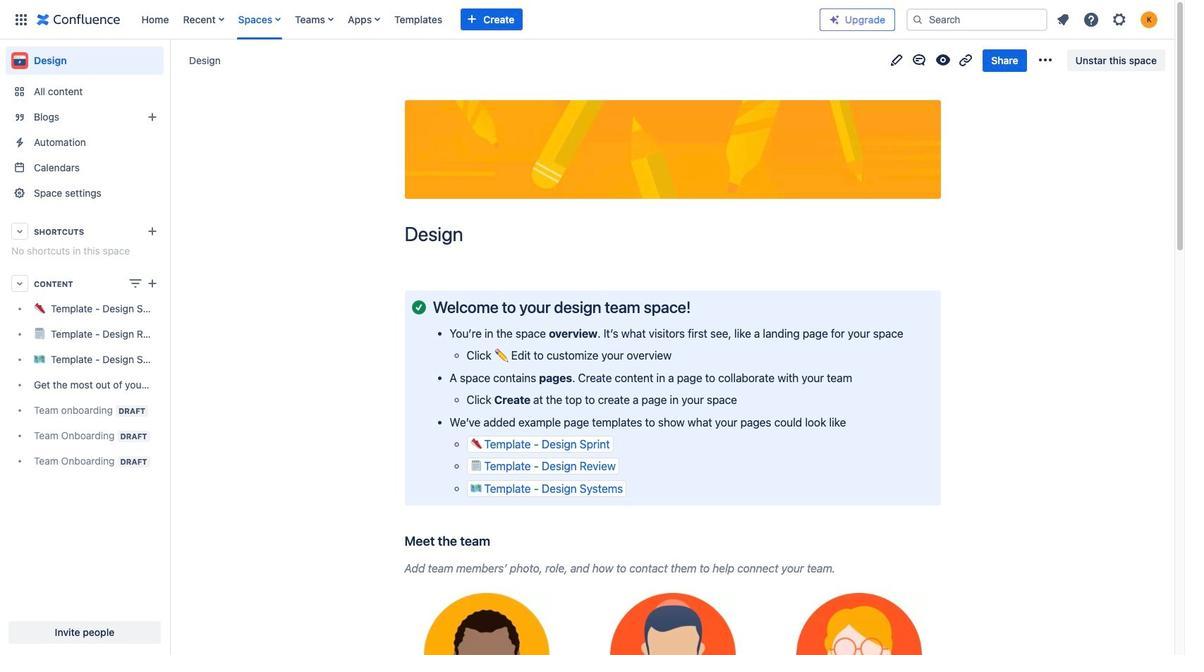 Task type: describe. For each thing, give the bounding box(es) containing it.
more actions image
[[1037, 52, 1054, 69]]

help icon image
[[1083, 11, 1100, 28]]

chantz.svg image
[[424, 593, 549, 655]]

add shortcut image
[[144, 223, 161, 240]]

Search field
[[907, 8, 1048, 31]]

list for appswitcher icon
[[134, 0, 820, 39]]

your profile and preferences image
[[1141, 11, 1158, 28]]

:check_mark: image
[[412, 300, 426, 315]]

copy image
[[489, 533, 506, 549]]

stop watching image
[[935, 52, 952, 69]]

:notepad_spiral: image
[[470, 460, 482, 472]]



Task type: vqa. For each thing, say whether or not it's contained in the screenshot.
:map: image
yes



Task type: locate. For each thing, give the bounding box(es) containing it.
dave.svg image
[[610, 593, 736, 655]]

notification icon image
[[1055, 11, 1072, 28]]

create a blog image
[[144, 109, 161, 126]]

list
[[134, 0, 820, 39], [1051, 7, 1166, 32]]

banner
[[0, 0, 1175, 40]]

edit this page image
[[889, 52, 906, 69]]

appswitcher icon image
[[13, 11, 30, 28]]

change view image
[[127, 275, 144, 292]]

:notepad_spiral: image
[[470, 460, 482, 472]]

:athletic_shoe: image
[[470, 438, 482, 449], [470, 438, 482, 449]]

premium image
[[829, 14, 840, 25]]

:map: image
[[470, 482, 482, 494], [470, 482, 482, 494]]

settings icon image
[[1111, 11, 1128, 28]]

copy image
[[690, 299, 706, 316]]

list for premium image
[[1051, 7, 1166, 32]]

copy link image
[[958, 52, 975, 69]]

1 horizontal spatial list
[[1051, 7, 1166, 32]]

create image
[[144, 275, 161, 292]]

None search field
[[907, 8, 1048, 31]]

confluence image
[[37, 11, 120, 28], [37, 11, 120, 28]]

0 horizontal spatial list
[[134, 0, 820, 39]]

collapse sidebar image
[[154, 47, 185, 75]]

global element
[[8, 0, 820, 39]]

space element
[[0, 40, 169, 655]]

tree inside "space" element
[[6, 296, 164, 474]]

tree
[[6, 296, 164, 474]]

search image
[[912, 14, 924, 25]]



